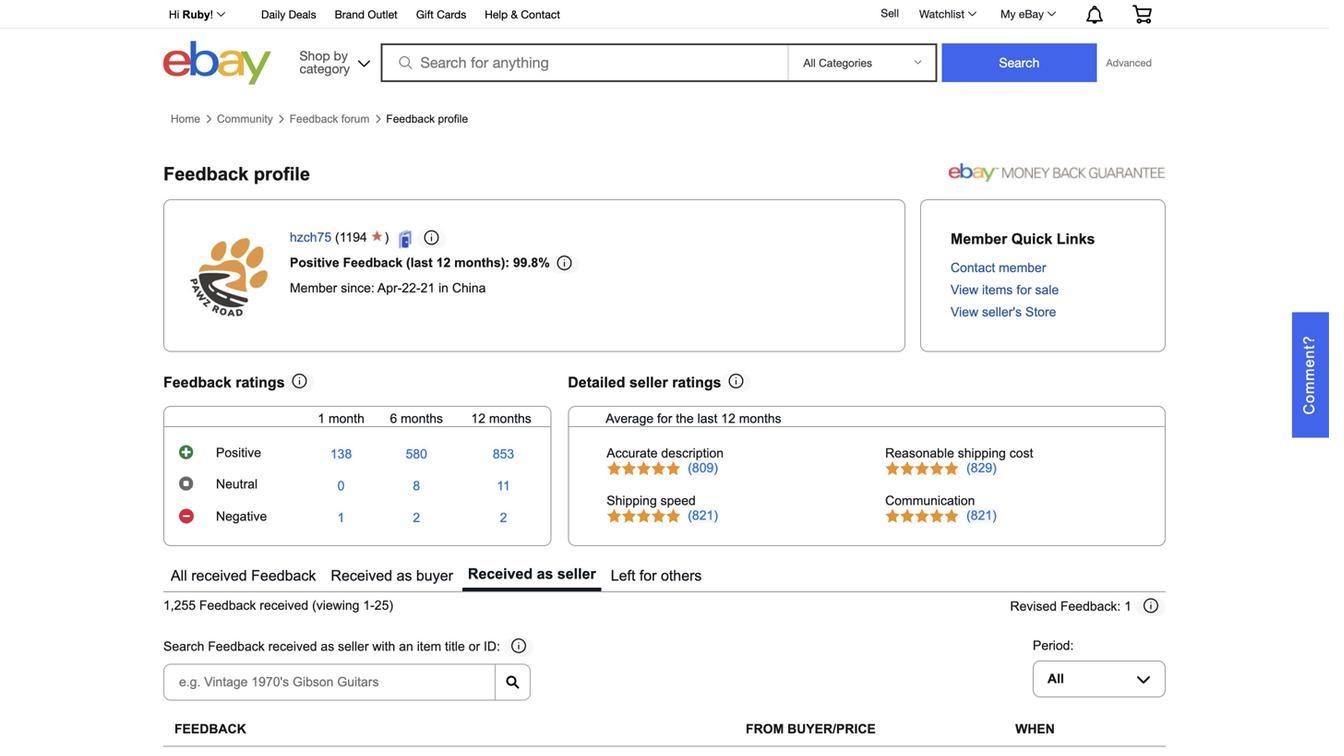 Task type: describe. For each thing, give the bounding box(es) containing it.
buyer
[[416, 568, 453, 584]]

left
[[611, 568, 635, 584]]

when
[[1016, 722, 1055, 737]]

revised feedback: 1
[[1010, 599, 1132, 614]]

member since: apr-22-21 in china
[[290, 281, 486, 295]]

positive for positive
[[216, 446, 261, 460]]

received as seller
[[468, 566, 596, 583]]

links
[[1057, 231, 1095, 247]]

821 ratings received on shipping speed. click to check average rating. element
[[688, 509, 718, 523]]

all received feedback
[[171, 568, 316, 584]]

communication
[[885, 494, 975, 508]]

or
[[469, 640, 480, 654]]

all for all
[[1048, 672, 1064, 686]]

received for received as seller
[[468, 566, 533, 583]]

search feedback received as seller with an item title or id:
[[163, 640, 500, 654]]

12 months
[[471, 412, 532, 426]]

apr-
[[377, 281, 402, 295]]

2 2 button from the left
[[500, 511, 507, 526]]

2 horizontal spatial 1
[[1125, 599, 1132, 614]]

580
[[406, 447, 427, 461]]

feedback profile for feedback profile link
[[386, 113, 468, 125]]

daily deals link
[[261, 5, 316, 25]]

hzch75 ( 1194
[[290, 230, 367, 245]]

1 ratings from the left
[[236, 374, 285, 391]]

quick
[[1012, 231, 1053, 247]]

gift
[[416, 8, 434, 21]]

shop
[[300, 48, 330, 63]]

22-
[[402, 281, 421, 295]]

others
[[661, 568, 702, 584]]

from buyer/price
[[746, 722, 876, 737]]

0
[[338, 479, 345, 493]]

sell link
[[873, 7, 907, 19]]

2 horizontal spatial 12
[[721, 412, 736, 426]]

advanced link
[[1097, 44, 1161, 81]]

reasonable
[[885, 446, 954, 461]]

1 2 button from the left
[[413, 511, 420, 526]]

1,255 feedback received (viewing 1-25)
[[163, 599, 393, 613]]

&
[[511, 8, 518, 21]]

1 button
[[338, 511, 345, 526]]

gift cards link
[[416, 5, 466, 25]]

last
[[698, 412, 718, 426]]

left for others button
[[605, 561, 707, 592]]

daily
[[261, 8, 285, 21]]

member for member since: apr-22-21 in china
[[290, 281, 337, 295]]

all for all received feedback
[[171, 568, 187, 584]]

description
[[661, 446, 724, 461]]

outlet
[[368, 8, 398, 21]]

contact inside help & contact link
[[521, 8, 560, 21]]

feedback element
[[174, 722, 246, 737]]

feedback
[[174, 722, 246, 737]]

3 months from the left
[[739, 412, 782, 426]]

positive feedback (last 12 months): 99.8%
[[290, 256, 550, 270]]

6 months
[[390, 412, 443, 426]]

forum
[[341, 113, 370, 125]]

feedback profile for feedback profile page for hzch75 element at the top of page
[[163, 164, 310, 184]]

11 button
[[497, 479, 510, 494]]

profile for feedback profile link
[[438, 113, 468, 125]]

community link
[[217, 113, 273, 125]]

by
[[334, 48, 348, 63]]

809 ratings received on accurate description. click to check average rating. element
[[688, 461, 718, 475]]

(821) button for shipping speed
[[688, 509, 718, 523]]

item
[[417, 640, 441, 654]]

821 ratings received on communication. click to check average rating. element
[[967, 509, 997, 523]]

6
[[390, 412, 397, 426]]

neutral
[[216, 478, 258, 492]]

1194
[[339, 230, 367, 245]]

feedback score is 1194 element
[[339, 230, 367, 248]]

detailed
[[568, 374, 625, 391]]

(829)
[[967, 461, 997, 475]]

8
[[413, 479, 420, 493]]

since:
[[341, 281, 375, 295]]

99.8%
[[513, 256, 550, 270]]

speed
[[661, 494, 696, 508]]

profile for feedback profile page for hzch75 element at the top of page
[[254, 164, 310, 184]]

seller's
[[982, 305, 1022, 319]]

e.g. Vintage 1970's Gibson Guitars text field
[[163, 664, 496, 701]]

deals
[[289, 8, 316, 21]]

months for 6 months
[[401, 412, 443, 426]]

ruby
[[182, 8, 210, 21]]

(
[[335, 230, 339, 245]]

from buyer/price element
[[746, 722, 876, 737]]

138 button
[[330, 447, 352, 462]]

(821) button for communication
[[967, 509, 997, 523]]

2 horizontal spatial seller
[[629, 374, 668, 391]]

feedback forum link
[[290, 113, 370, 125]]

for inside the contact member view items for sale view seller's store
[[1017, 283, 1032, 297]]

feedback profile link
[[386, 113, 468, 125]]

home
[[171, 113, 200, 125]]

watchlist
[[919, 7, 965, 20]]

all received feedback button
[[165, 561, 322, 592]]

my ebay link
[[991, 3, 1064, 25]]

as for buyer
[[397, 568, 412, 584]]

feedback profile main content
[[163, 104, 1329, 750]]

title
[[445, 640, 465, 654]]

!
[[210, 8, 213, 21]]

received as seller button
[[462, 561, 602, 592]]

negative
[[216, 510, 267, 524]]

1 for 1 button
[[338, 511, 345, 525]]

2 for second the 2 button from the left
[[500, 511, 507, 525]]

feedback ratings
[[163, 374, 285, 391]]

an
[[399, 640, 413, 654]]

store
[[1026, 305, 1056, 319]]

829 ratings received on reasonable shipping cost. click to check average rating. element
[[967, 461, 997, 475]]



Task type: locate. For each thing, give the bounding box(es) containing it.
2 months from the left
[[489, 412, 532, 426]]

1 horizontal spatial ratings
[[672, 374, 721, 391]]

(821) for shipping speed
[[688, 509, 718, 523]]

2 vertical spatial for
[[640, 568, 657, 584]]

hi ruby !
[[169, 8, 213, 21]]

0 horizontal spatial for
[[640, 568, 657, 584]]

1 months from the left
[[401, 412, 443, 426]]

0 vertical spatial positive
[[290, 256, 339, 270]]

1 vertical spatial all
[[1048, 672, 1064, 686]]

positive down hzch75 link
[[290, 256, 339, 270]]

all inside dropdown button
[[1048, 672, 1064, 686]]

as
[[537, 566, 553, 583], [397, 568, 412, 584], [321, 640, 334, 654]]

2 horizontal spatial months
[[739, 412, 782, 426]]

buyer/price
[[788, 722, 876, 737]]

2 2 from the left
[[500, 511, 507, 525]]

months right last
[[739, 412, 782, 426]]

all
[[171, 568, 187, 584], [1048, 672, 1064, 686]]

id:
[[484, 640, 500, 654]]

0 horizontal spatial feedback profile
[[163, 164, 310, 184]]

received
[[468, 566, 533, 583], [331, 568, 392, 584]]

feedback profile right forum
[[386, 113, 468, 125]]

1 right feedback:
[[1125, 599, 1132, 614]]

0 horizontal spatial profile
[[254, 164, 310, 184]]

1 down the 0 button
[[338, 511, 345, 525]]

1 for 1 month
[[318, 412, 325, 426]]

positive for positive feedback (last 12 months): 99.8%
[[290, 256, 339, 270]]

for inside button
[[640, 568, 657, 584]]

1 vertical spatial profile
[[254, 164, 310, 184]]

2 button down 8 button
[[413, 511, 420, 526]]

select the feedback time period you want to see element
[[1033, 639, 1074, 653]]

1 (821) button from the left
[[688, 509, 718, 523]]

view left items
[[951, 283, 979, 297]]

1 horizontal spatial 2 button
[[500, 511, 507, 526]]

average
[[606, 412, 654, 426]]

accurate
[[607, 446, 658, 461]]

1,255
[[163, 599, 196, 613]]

1 2 from the left
[[413, 511, 420, 525]]

view left seller's
[[951, 305, 979, 319]]

1 horizontal spatial profile
[[438, 113, 468, 125]]

received inside button
[[331, 568, 392, 584]]

12 right the (last in the top left of the page
[[436, 256, 451, 270]]

help & contact
[[485, 8, 560, 21]]

feedback profile down community link
[[163, 164, 310, 184]]

25)
[[375, 599, 393, 613]]

2 button
[[413, 511, 420, 526], [500, 511, 507, 526]]

all button
[[1033, 661, 1166, 698]]

138
[[330, 447, 352, 461]]

as inside "button"
[[537, 566, 553, 583]]

2 vertical spatial received
[[268, 640, 317, 654]]

months up 853
[[489, 412, 532, 426]]

contact
[[521, 8, 560, 21], [951, 261, 995, 275]]

1 horizontal spatial as
[[397, 568, 412, 584]]

0 horizontal spatial as
[[321, 640, 334, 654]]

reasonable shipping cost
[[885, 446, 1033, 461]]

1 vertical spatial positive
[[216, 446, 261, 460]]

2 horizontal spatial for
[[1017, 283, 1032, 297]]

0 vertical spatial contact
[[521, 8, 560, 21]]

seller up average
[[629, 374, 668, 391]]

sale
[[1035, 283, 1059, 297]]

received down all received feedback "button"
[[260, 599, 309, 613]]

12 right last
[[721, 412, 736, 426]]

2 ratings from the left
[[672, 374, 721, 391]]

member for member quick links
[[951, 231, 1007, 247]]

0 horizontal spatial received
[[331, 568, 392, 584]]

1 vertical spatial contact
[[951, 261, 995, 275]]

12
[[436, 256, 451, 270], [471, 412, 486, 426], [721, 412, 736, 426]]

period:
[[1033, 639, 1074, 653]]

1 horizontal spatial 2
[[500, 511, 507, 525]]

(821)
[[688, 509, 718, 523], [967, 509, 997, 523]]

received inside "button"
[[191, 568, 247, 584]]

0 vertical spatial all
[[171, 568, 187, 584]]

cost
[[1010, 446, 1033, 461]]

2 vertical spatial 1
[[1125, 599, 1132, 614]]

all down the 'period:'
[[1048, 672, 1064, 686]]

1 (821) from the left
[[688, 509, 718, 523]]

(821) for communication
[[967, 509, 997, 523]]

account navigation
[[159, 0, 1166, 29]]

contact inside the contact member view items for sale view seller's store
[[951, 261, 995, 275]]

(821) button down (829) dropdown button
[[967, 509, 997, 523]]

0 horizontal spatial all
[[171, 568, 187, 584]]

0 horizontal spatial seller
[[338, 640, 369, 654]]

0 vertical spatial seller
[[629, 374, 668, 391]]

seller left the 'left' at the left
[[557, 566, 596, 583]]

1 horizontal spatial all
[[1048, 672, 1064, 686]]

feedback forum
[[290, 113, 370, 125]]

1 horizontal spatial months
[[489, 412, 532, 426]]

for for left for others
[[640, 568, 657, 584]]

received up '1-'
[[331, 568, 392, 584]]

months right '6'
[[401, 412, 443, 426]]

(viewing
[[312, 599, 360, 613]]

(821) button
[[688, 509, 718, 523], [967, 509, 997, 523]]

as inside button
[[397, 568, 412, 584]]

1 horizontal spatial (821) button
[[967, 509, 997, 523]]

none submit inside shop by category banner
[[942, 43, 1097, 82]]

community
[[217, 113, 273, 125]]

0 vertical spatial 1
[[318, 412, 325, 426]]

1 horizontal spatial feedback profile
[[386, 113, 468, 125]]

received right the buyer
[[468, 566, 533, 583]]

0 vertical spatial member
[[951, 231, 1007, 247]]

in
[[439, 281, 449, 295]]

2 down 8 button
[[413, 511, 420, 525]]

1 horizontal spatial 1
[[338, 511, 345, 525]]

2 button down 11 button
[[500, 511, 507, 526]]

0 horizontal spatial ratings
[[236, 374, 285, 391]]

feedback profile
[[386, 113, 468, 125], [163, 164, 310, 184]]

contact up items
[[951, 261, 995, 275]]

None submit
[[942, 43, 1097, 82]]

contact member link
[[951, 261, 1046, 275]]

member up contact member link
[[951, 231, 1007, 247]]

1 left month
[[318, 412, 325, 426]]

daily deals
[[261, 8, 316, 21]]

2 (821) from the left
[[967, 509, 997, 523]]

0 horizontal spatial months
[[401, 412, 443, 426]]

gift cards
[[416, 8, 466, 21]]

for right the 'left' at the left
[[640, 568, 657, 584]]

for left the
[[657, 412, 672, 426]]

for down member
[[1017, 283, 1032, 297]]

from
[[746, 722, 784, 737]]

21
[[421, 281, 435, 295]]

cards
[[437, 8, 466, 21]]

as up e.g. vintage 1970's gibson guitars text box
[[321, 640, 334, 654]]

hzch75 link
[[290, 230, 332, 248]]

1 horizontal spatial (821)
[[967, 509, 997, 523]]

as for seller
[[537, 566, 553, 583]]

received for search
[[268, 640, 317, 654]]

1 vertical spatial member
[[290, 281, 337, 295]]

1 horizontal spatial positive
[[290, 256, 339, 270]]

1 horizontal spatial seller
[[557, 566, 596, 583]]

shipping
[[607, 494, 657, 508]]

ebay money back guarantee policy image
[[949, 160, 1166, 182]]

0 vertical spatial profile
[[438, 113, 468, 125]]

)
[[385, 230, 392, 245]]

shop by category button
[[291, 41, 374, 81]]

shipping speed
[[607, 494, 696, 508]]

2 for 1st the 2 button from the left
[[413, 511, 420, 525]]

1 vertical spatial view
[[951, 305, 979, 319]]

1 vertical spatial 1
[[338, 511, 345, 525]]

when element
[[1016, 722, 1055, 737]]

brand outlet link
[[335, 5, 398, 25]]

1 horizontal spatial received
[[468, 566, 533, 583]]

2 horizontal spatial as
[[537, 566, 553, 583]]

received for received as buyer
[[331, 568, 392, 584]]

1 horizontal spatial 12
[[471, 412, 486, 426]]

home link
[[171, 113, 200, 125]]

1 vertical spatial for
[[657, 412, 672, 426]]

shipping
[[958, 446, 1006, 461]]

member left since: at the left top of the page
[[290, 281, 337, 295]]

user profile for hzch75 image
[[183, 232, 275, 324]]

ebay
[[1019, 7, 1044, 20]]

shop by category banner
[[159, 0, 1166, 90]]

view items for sale link
[[951, 283, 1059, 297]]

months):
[[454, 256, 510, 270]]

Search for anything text field
[[384, 45, 784, 80]]

ratings
[[236, 374, 285, 391], [672, 374, 721, 391]]

contact right the &
[[521, 8, 560, 21]]

0 vertical spatial for
[[1017, 283, 1032, 297]]

with
[[372, 640, 395, 654]]

12 right 6 months
[[471, 412, 486, 426]]

feedback profile page for hzch75 element
[[163, 164, 310, 184]]

580 button
[[406, 447, 427, 462]]

2 view from the top
[[951, 305, 979, 319]]

1 month
[[318, 412, 364, 426]]

accurate description
[[607, 446, 724, 461]]

months for 12 months
[[489, 412, 532, 426]]

received as buyer
[[331, 568, 453, 584]]

months
[[401, 412, 443, 426], [489, 412, 532, 426], [739, 412, 782, 426]]

seller
[[629, 374, 668, 391], [557, 566, 596, 583], [338, 640, 369, 654]]

8 button
[[413, 479, 420, 494]]

feedback inside "button"
[[251, 568, 316, 584]]

received inside "button"
[[468, 566, 533, 583]]

0 horizontal spatial contact
[[521, 8, 560, 21]]

1 view from the top
[[951, 283, 979, 297]]

(821) down speed
[[688, 509, 718, 523]]

2 vertical spatial seller
[[338, 640, 369, 654]]

all up 1,255
[[171, 568, 187, 584]]

0 horizontal spatial (821) button
[[688, 509, 718, 523]]

0 horizontal spatial positive
[[216, 446, 261, 460]]

the
[[676, 412, 694, 426]]

2 down 11 button
[[500, 511, 507, 525]]

0 horizontal spatial 2
[[413, 511, 420, 525]]

853 button
[[493, 447, 514, 462]]

your shopping cart image
[[1132, 5, 1153, 23]]

as left the 'left' at the left
[[537, 566, 553, 583]]

(821) down (829) dropdown button
[[967, 509, 997, 523]]

comment?
[[1301, 336, 1318, 415]]

0 horizontal spatial 12
[[436, 256, 451, 270]]

as left the buyer
[[397, 568, 412, 584]]

0 vertical spatial received
[[191, 568, 247, 584]]

0 horizontal spatial (821)
[[688, 509, 718, 523]]

1 vertical spatial received
[[260, 599, 309, 613]]

(829) button
[[967, 461, 997, 476]]

2
[[413, 511, 420, 525], [500, 511, 507, 525]]

0 horizontal spatial member
[[290, 281, 337, 295]]

received as buyer button
[[325, 561, 459, 592]]

(821) button down speed
[[688, 509, 718, 523]]

seller inside "button"
[[557, 566, 596, 583]]

positive up neutral
[[216, 446, 261, 460]]

11
[[497, 479, 510, 493]]

brand
[[335, 8, 365, 21]]

seller left with
[[338, 640, 369, 654]]

0 vertical spatial feedback profile
[[386, 113, 468, 125]]

hi
[[169, 8, 179, 21]]

revised
[[1010, 599, 1057, 614]]

received up 1,255
[[191, 568, 247, 584]]

2 (821) button from the left
[[967, 509, 997, 523]]

for for average for the last 12 months
[[657, 412, 672, 426]]

hzch75
[[290, 230, 332, 245]]

1 vertical spatial seller
[[557, 566, 596, 583]]

click to go to hzch75 ebay store image
[[398, 230, 417, 249]]

shop by category
[[300, 48, 350, 76]]

average for the last 12 months
[[606, 412, 782, 426]]

brand outlet
[[335, 8, 398, 21]]

0 horizontal spatial 2 button
[[413, 511, 420, 526]]

1 vertical spatial feedback profile
[[163, 164, 310, 184]]

received down 1,255 feedback received (viewing 1-25)
[[268, 640, 317, 654]]

member quick links
[[951, 231, 1095, 247]]

1 horizontal spatial contact
[[951, 261, 995, 275]]

1 horizontal spatial for
[[657, 412, 672, 426]]

profile inside feedback profile link
[[438, 113, 468, 125]]

search
[[163, 640, 204, 654]]

received for 1,255
[[260, 599, 309, 613]]

0 vertical spatial view
[[951, 283, 979, 297]]

0 horizontal spatial 1
[[318, 412, 325, 426]]

category
[[300, 61, 350, 76]]

profile
[[438, 113, 468, 125], [254, 164, 310, 184]]

1 horizontal spatial member
[[951, 231, 1007, 247]]

all inside "button"
[[171, 568, 187, 584]]



Task type: vqa. For each thing, say whether or not it's contained in the screenshot.
(821) "dropdown button"
yes



